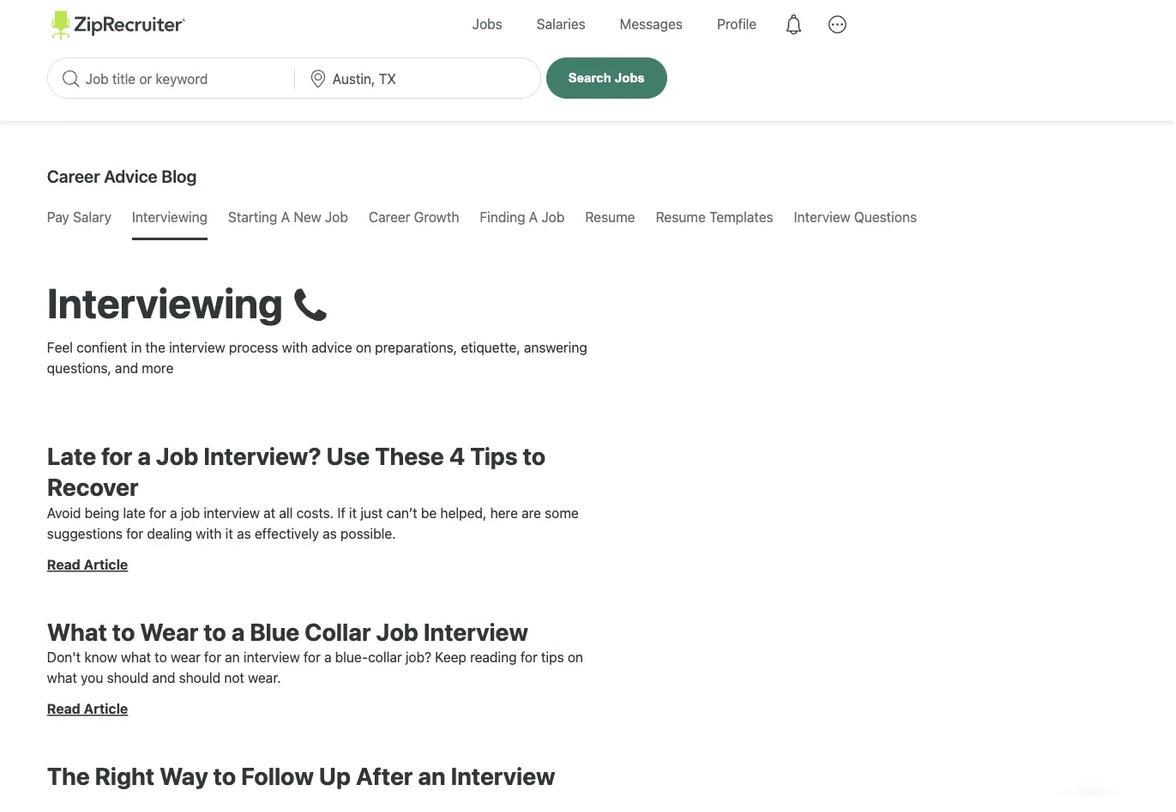 Task type: describe. For each thing, give the bounding box(es) containing it.
advice
[[312, 339, 352, 356]]

don't
[[47, 649, 81, 666]]

career for career advice blog
[[47, 166, 100, 186]]

can't
[[387, 505, 418, 521]]

2 should from the left
[[179, 670, 221, 686]]

finding a job
[[480, 209, 565, 225]]

questions,
[[47, 360, 111, 376]]

follow
[[241, 762, 314, 790]]

search jobs
[[569, 71, 645, 85]]

starting a new job link
[[228, 196, 348, 238]]

career growth link
[[369, 196, 459, 238]]

starting a new job
[[228, 209, 348, 225]]

a left blue-
[[324, 649, 332, 666]]

dealing
[[147, 525, 192, 542]]

advice
[[104, 166, 158, 186]]

finding a job link
[[480, 196, 565, 238]]

finding
[[480, 209, 526, 225]]

to right wear
[[204, 617, 226, 645]]

process
[[229, 339, 278, 356]]

profile
[[717, 16, 757, 32]]

notifications image
[[774, 5, 814, 44]]

collar
[[305, 617, 371, 645]]

questions
[[854, 209, 917, 225]]

an inside what to wear to a blue collar job interview don't know what to wear for an interview for a blue-collar job? keep reading for tips on what you should and should not wear.
[[225, 649, 240, 666]]

helped,
[[441, 505, 487, 521]]

pay salary
[[47, 209, 111, 225]]

the
[[145, 339, 166, 356]]

for down late at the bottom left of page
[[126, 525, 143, 542]]

here
[[490, 505, 518, 521]]

a left job on the left of page
[[170, 505, 177, 521]]

main element
[[47, 0, 1128, 49]]

keep
[[435, 649, 467, 666]]

for down collar
[[304, 649, 321, 666]]

messages
[[620, 16, 683, 32]]

resume for resume templates
[[656, 209, 706, 225]]

and inside what to wear to a blue collar job interview don't know what to wear for an interview for a blue-collar job? keep reading for tips on what you should and should not wear.
[[152, 670, 175, 686]]

all
[[279, 505, 293, 521]]

to up know
[[112, 617, 135, 645]]

1 vertical spatial it
[[225, 525, 233, 542]]

blue
[[250, 617, 300, 645]]

recover
[[47, 473, 139, 501]]

late
[[47, 441, 96, 470]]

late for a job interview? use these 4 tips to recover avoid being late for a job interview at all costs. if it just can't be helped, here are some suggestions for dealing with it as effectively as possible.
[[47, 441, 579, 542]]

Search job title or keyword search field
[[48, 58, 293, 98]]

search
[[569, 71, 612, 85]]

jobs link
[[460, 0, 515, 49]]

job inside late for a job interview? use these 4 tips to recover avoid being late for a job interview at all costs. if it just can't be helped, here are some suggestions for dealing with it as effectively as possible.
[[156, 441, 199, 470]]

way
[[160, 762, 208, 790]]

a for finding
[[529, 209, 538, 225]]

a left blue
[[231, 617, 245, 645]]

jobs inside main "element"
[[473, 16, 503, 32]]

4
[[449, 441, 465, 470]]

1 horizontal spatial it
[[349, 505, 357, 521]]

late
[[123, 505, 146, 521]]

you
[[81, 670, 103, 686]]

confient
[[77, 339, 127, 356]]

are
[[522, 505, 541, 521]]

to right way
[[213, 762, 236, 790]]

for up recover
[[101, 441, 132, 470]]

for left the tips
[[521, 649, 538, 666]]

wear
[[140, 617, 198, 645]]

tips
[[470, 441, 518, 470]]

feel confient in the interview process with advice on preparations, etiquette, answering questions, and more
[[47, 339, 588, 376]]

career for career growth
[[369, 209, 411, 225]]

the right way to follow up after an interview link
[[47, 760, 596, 797]]

interview?
[[204, 441, 322, 470]]

right
[[95, 762, 155, 790]]

just
[[361, 505, 383, 521]]

read for recover
[[47, 556, 80, 573]]

resume link
[[585, 196, 635, 238]]

blue-
[[335, 649, 368, 666]]

salary
[[73, 209, 111, 225]]

know
[[84, 649, 117, 666]]

these
[[375, 441, 444, 470]]

what
[[47, 617, 107, 645]]

suggestions
[[47, 525, 123, 542]]

to left wear
[[155, 649, 167, 666]]

avoid
[[47, 505, 81, 521]]

interview questions
[[794, 209, 917, 225]]

after
[[356, 762, 413, 790]]

starting
[[228, 209, 278, 225]]

what to wear to a blue collar job interview don't know what to wear for an interview for a blue-collar job? keep reading for tips on what you should and should not wear.
[[47, 617, 583, 686]]

1 horizontal spatial an
[[418, 762, 446, 790]]



Task type: vqa. For each thing, say whether or not it's contained in the screenshot.
coverings. at the top of the page
no



Task type: locate. For each thing, give the bounding box(es) containing it.
new
[[294, 209, 322, 225]]

a up late at the bottom left of page
[[137, 441, 151, 470]]

1 vertical spatial read
[[47, 701, 80, 717]]

0 vertical spatial article
[[84, 556, 128, 573]]

at
[[264, 505, 276, 521]]

on inside what to wear to a blue collar job interview don't know what to wear for an interview for a blue-collar job? keep reading for tips on what you should and should not wear.
[[568, 649, 583, 666]]

1 vertical spatial with
[[196, 525, 222, 542]]

2 as from the left
[[323, 525, 337, 542]]

job up job on the left of page
[[156, 441, 199, 470]]

a right the 'finding' on the left of page
[[529, 209, 538, 225]]

0 vertical spatial it
[[349, 505, 357, 521]]

blog
[[162, 166, 197, 186]]

jobs
[[473, 16, 503, 32], [615, 71, 645, 85]]

0 horizontal spatial with
[[196, 525, 222, 542]]

for right late at the bottom left of page
[[149, 505, 166, 521]]

0 vertical spatial jobs
[[473, 16, 503, 32]]

career growth
[[369, 209, 459, 225]]

0 horizontal spatial as
[[237, 525, 251, 542]]

effectively
[[255, 525, 319, 542]]

0 horizontal spatial and
[[115, 360, 138, 376]]

1 horizontal spatial on
[[568, 649, 583, 666]]

interview inside what to wear to a blue collar job interview don't know what to wear for an interview for a blue-collar job? keep reading for tips on what you should and should not wear.
[[424, 617, 528, 645]]

career
[[47, 166, 100, 186], [369, 209, 411, 225]]

1 vertical spatial read article
[[47, 701, 128, 717]]

interview left at
[[204, 505, 260, 521]]

growth
[[414, 209, 459, 225]]

a left the new
[[281, 209, 290, 225]]

and inside feel confient in the interview process with advice on preparations, etiquette, answering questions, and more
[[115, 360, 138, 376]]

for right wear
[[204, 649, 221, 666]]

0 horizontal spatial should
[[107, 670, 149, 686]]

collar
[[368, 649, 402, 666]]

0 vertical spatial and
[[115, 360, 138, 376]]

interview
[[169, 339, 225, 356], [204, 505, 260, 521], [244, 649, 300, 666]]

tips
[[541, 649, 564, 666]]

reading
[[470, 649, 517, 666]]

possible.
[[341, 525, 396, 542]]

1 horizontal spatial with
[[282, 339, 308, 356]]

read article for know
[[47, 701, 128, 717]]

ziprecruiter image
[[52, 11, 185, 40]]

interviewing
[[132, 209, 208, 225]]

on
[[356, 339, 372, 356], [568, 649, 583, 666]]

wear
[[171, 649, 201, 666]]

pay
[[47, 209, 69, 225]]

1 horizontal spatial what
[[121, 649, 151, 666]]

should down wear
[[179, 670, 221, 686]]

career advice blog link
[[47, 155, 197, 196]]

templates
[[710, 209, 774, 225]]

article for recover
[[84, 556, 128, 573]]

pay salary link
[[47, 196, 111, 238]]

1 vertical spatial interview
[[424, 617, 528, 645]]

Location search field
[[295, 58, 540, 98]]

as
[[237, 525, 251, 542], [323, 525, 337, 542]]

a for starting
[[281, 209, 290, 225]]

for
[[101, 441, 132, 470], [149, 505, 166, 521], [126, 525, 143, 542], [204, 649, 221, 666], [304, 649, 321, 666], [521, 649, 538, 666]]

0 horizontal spatial an
[[225, 649, 240, 666]]

an
[[225, 649, 240, 666], [418, 762, 446, 790]]

and down in
[[115, 360, 138, 376]]

salaries
[[537, 16, 586, 32]]

0 horizontal spatial what
[[47, 670, 77, 686]]

a
[[281, 209, 290, 225], [529, 209, 538, 225]]

job inside what to wear to a blue collar job interview don't know what to wear for an interview for a blue-collar job? keep reading for tips on what you should and should not wear.
[[376, 617, 419, 645]]

messages link
[[607, 0, 696, 49]]

1 horizontal spatial jobs
[[615, 71, 645, 85]]

as down 'costs.'
[[323, 525, 337, 542]]

article down you
[[84, 701, 128, 717]]

interview questions link
[[794, 196, 917, 238]]

1 vertical spatial interview
[[204, 505, 260, 521]]

2 resume from the left
[[656, 209, 706, 225]]

job right the 'finding' on the left of page
[[542, 209, 565, 225]]

interview inside late for a job interview? use these 4 tips to recover avoid being late for a job interview at all costs. if it just can't be helped, here are some suggestions for dealing with it as effectively as possible.
[[204, 505, 260, 521]]

job up collar
[[376, 617, 419, 645]]

as left effectively at bottom left
[[237, 525, 251, 542]]

0 vertical spatial on
[[356, 339, 372, 356]]

career up 'pay salary'
[[47, 166, 100, 186]]

read article down "suggestions"
[[47, 556, 128, 573]]

search jobs button
[[546, 57, 667, 98]]

the
[[47, 762, 90, 790]]

0 vertical spatial what
[[121, 649, 151, 666]]

1 horizontal spatial and
[[152, 670, 175, 686]]

to
[[523, 441, 546, 470], [112, 617, 135, 645], [204, 617, 226, 645], [155, 649, 167, 666], [213, 762, 236, 790]]

0 vertical spatial read
[[47, 556, 80, 573]]

0 vertical spatial career
[[47, 166, 100, 186]]

resume templates
[[656, 209, 774, 225]]

with inside late for a job interview? use these 4 tips to recover avoid being late for a job interview at all costs. if it just can't be helped, here are some suggestions for dealing with it as effectively as possible.
[[196, 525, 222, 542]]

2 article from the top
[[84, 701, 128, 717]]

1 vertical spatial article
[[84, 701, 128, 717]]

interview up wear.
[[244, 649, 300, 666]]

2 vertical spatial interview
[[244, 649, 300, 666]]

what
[[121, 649, 151, 666], [47, 670, 77, 686]]

0 horizontal spatial it
[[225, 525, 233, 542]]

1 article from the top
[[84, 556, 128, 573]]

article down "suggestions"
[[84, 556, 128, 573]]

being
[[85, 505, 119, 521]]

job?
[[406, 649, 432, 666]]

interview inside what to wear to a blue collar job interview don't know what to wear for an interview for a blue-collar job? keep reading for tips on what you should and should not wear.
[[244, 649, 300, 666]]

use
[[327, 441, 370, 470]]

more
[[142, 360, 174, 376]]

it right if
[[349, 505, 357, 521]]

on inside feel confient in the interview process with advice on preparations, etiquette, answering questions, and more
[[356, 339, 372, 356]]

1 vertical spatial on
[[568, 649, 583, 666]]

0 vertical spatial interview
[[169, 339, 225, 356]]

1 should from the left
[[107, 670, 149, 686]]

resume
[[585, 209, 635, 225], [656, 209, 706, 225]]

it
[[349, 505, 357, 521], [225, 525, 233, 542]]

1 vertical spatial what
[[47, 670, 77, 686]]

0 horizontal spatial resume
[[585, 209, 635, 225]]

0 vertical spatial with
[[282, 339, 308, 356]]

wear.
[[248, 670, 281, 686]]

if
[[337, 505, 346, 521]]

0 horizontal spatial jobs
[[473, 16, 503, 32]]

etiquette,
[[461, 339, 521, 356]]

to right tips
[[523, 441, 546, 470]]

a
[[137, 441, 151, 470], [170, 505, 177, 521], [231, 617, 245, 645], [324, 649, 332, 666]]

be
[[421, 505, 437, 521]]

an up not
[[225, 649, 240, 666]]

1 horizontal spatial career
[[369, 209, 411, 225]]

not
[[224, 670, 245, 686]]

read down "suggestions"
[[47, 556, 80, 573]]

1 resume from the left
[[585, 209, 635, 225]]

1 horizontal spatial as
[[323, 525, 337, 542]]

interview for what to wear to a blue collar job interview don't know what to wear for an interview for a blue-collar job? keep reading for tips on what you should and should not wear.
[[424, 617, 528, 645]]

job right the new
[[325, 209, 348, 225]]

preparations,
[[375, 339, 457, 356]]

read for know
[[47, 701, 80, 717]]

costs.
[[296, 505, 334, 521]]

what right know
[[121, 649, 151, 666]]

what down don't in the bottom left of the page
[[47, 670, 77, 686]]

1 vertical spatial jobs
[[615, 71, 645, 85]]

jobs inside button
[[615, 71, 645, 85]]

2 read article from the top
[[47, 701, 128, 717]]

0 horizontal spatial on
[[356, 339, 372, 356]]

jobs left salaries
[[473, 16, 503, 32]]

article for know
[[84, 701, 128, 717]]

1 as from the left
[[237, 525, 251, 542]]

1 horizontal spatial a
[[529, 209, 538, 225]]

read down don't in the bottom left of the page
[[47, 701, 80, 717]]

interview
[[794, 209, 851, 225], [424, 617, 528, 645], [451, 762, 556, 790]]

interview for the right way to follow up after an interview
[[451, 762, 556, 790]]

0 horizontal spatial a
[[281, 209, 290, 225]]

with left advice
[[282, 339, 308, 356]]

career left the growth
[[369, 209, 411, 225]]

up
[[319, 762, 351, 790]]

1 vertical spatial an
[[418, 762, 446, 790]]

job
[[181, 505, 200, 521]]

0 vertical spatial read article
[[47, 556, 128, 573]]

resume templates link
[[656, 196, 774, 238]]

feel
[[47, 339, 73, 356]]

to inside late for a job interview? use these 4 tips to recover avoid being late for a job interview at all costs. if it just can't be helped, here are some suggestions for dealing with it as effectively as possible.
[[523, 441, 546, 470]]

interview inside feel confient in the interview process with advice on preparations, etiquette, answering questions, and more
[[169, 339, 225, 356]]

read article for recover
[[47, 556, 128, 573]]

0 horizontal spatial career
[[47, 166, 100, 186]]

with inside feel confient in the interview process with advice on preparations, etiquette, answering questions, and more
[[282, 339, 308, 356]]

on right advice
[[356, 339, 372, 356]]

read article
[[47, 556, 128, 573], [47, 701, 128, 717]]

career advice blog
[[47, 166, 197, 186]]

profile link
[[704, 0, 770, 49]]

resume for resume
[[585, 209, 635, 225]]

1 horizontal spatial should
[[179, 670, 221, 686]]

0 vertical spatial an
[[225, 649, 240, 666]]

1 read article from the top
[[47, 556, 128, 573]]

0 vertical spatial interview
[[794, 209, 851, 225]]

it left effectively at bottom left
[[225, 525, 233, 542]]

the right way to follow up after an interview
[[47, 762, 556, 790]]

with down job on the left of page
[[196, 525, 222, 542]]

2 vertical spatial interview
[[451, 762, 556, 790]]

on right the tips
[[568, 649, 583, 666]]

1 read from the top
[[47, 556, 80, 573]]

1 vertical spatial career
[[369, 209, 411, 225]]

read article down you
[[47, 701, 128, 717]]

salaries link
[[524, 0, 599, 49]]

article
[[84, 556, 128, 573], [84, 701, 128, 717]]

interviewing link
[[132, 196, 208, 238]]

some
[[545, 505, 579, 521]]

answering
[[524, 339, 588, 356]]

and
[[115, 360, 138, 376], [152, 670, 175, 686]]

jobs right search
[[615, 71, 645, 85]]

interview right the the at the top of page
[[169, 339, 225, 356]]

1 horizontal spatial resume
[[656, 209, 706, 225]]

2 a from the left
[[529, 209, 538, 225]]

menu image
[[818, 5, 857, 44]]

2 read from the top
[[47, 701, 80, 717]]

in
[[131, 339, 142, 356]]

job
[[325, 209, 348, 225], [542, 209, 565, 225], [156, 441, 199, 470], [376, 617, 419, 645]]

and down wear
[[152, 670, 175, 686]]

should down know
[[107, 670, 149, 686]]

1 vertical spatial and
[[152, 670, 175, 686]]

1 a from the left
[[281, 209, 290, 225]]

an right "after"
[[418, 762, 446, 790]]



